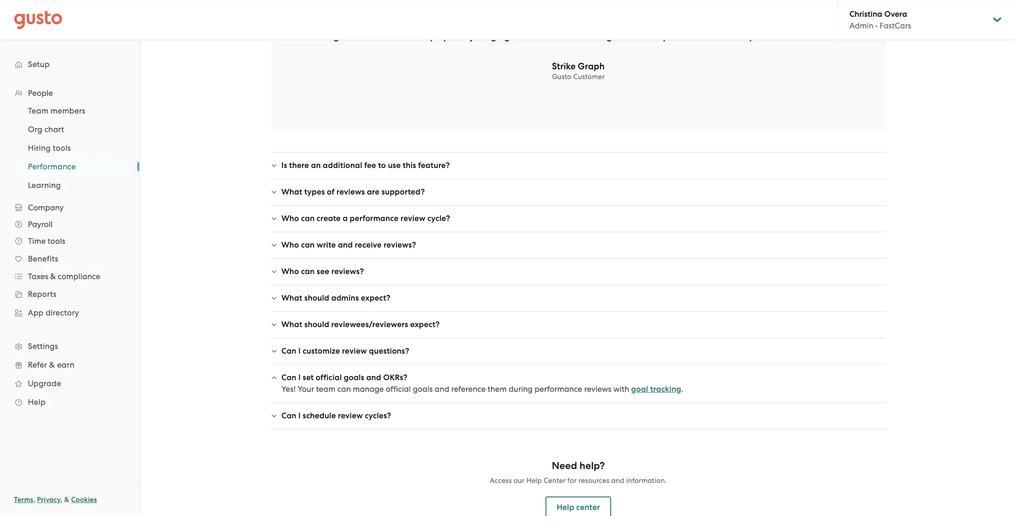 Task type: locate. For each thing, give the bounding box(es) containing it.
1 what from the top
[[282, 187, 302, 197]]

0 vertical spatial have
[[370, 31, 390, 42]]

1 horizontal spatial gusto
[[552, 73, 572, 81]]

1 horizontal spatial receive
[[520, 252, 546, 261]]

cycles?
[[365, 411, 391, 421]]

your
[[298, 385, 314, 394]]

tools down the chart
[[53, 143, 71, 153]]

2 should from the top
[[304, 320, 330, 330]]

set left up
[[333, 252, 344, 261]]

0 vertical spatial receive
[[355, 240, 382, 250]]

of left having
[[573, 31, 581, 42]]

what for what should reviewees/reviewers expect?
[[282, 320, 302, 330]]

and inside need help? access our help center for resources and information.
[[612, 477, 625, 485]]

official
[[316, 373, 342, 383], [386, 385, 411, 394]]

1 horizontal spatial help
[[527, 477, 542, 485]]

reviews? down up
[[332, 267, 364, 277]]

1 horizontal spatial ,
[[61, 496, 63, 504]]

set up your
[[303, 373, 314, 383]]

there
[[289, 161, 309, 170]]

tools inside dropdown button
[[48, 237, 65, 246]]

2 vertical spatial who
[[282, 267, 299, 277]]

fastcars
[[880, 21, 912, 30]]

0 vertical spatial &
[[50, 272, 56, 281]]

gusto navigation element
[[0, 40, 139, 427]]

1 vertical spatial what
[[282, 293, 302, 303]]

and left the reference
[[435, 385, 450, 394]]

1 vertical spatial should
[[304, 320, 330, 330]]

1 horizontal spatial set
[[333, 252, 344, 261]]

1 horizontal spatial reviews?
[[384, 240, 416, 250]]

2 i from the top
[[299, 373, 301, 383]]

have right great
[[370, 31, 390, 42]]

1 vertical spatial &
[[49, 360, 55, 370]]

reviews? up cycles, at the left
[[384, 240, 416, 250]]

1 vertical spatial official
[[386, 385, 411, 394]]

scratch."
[[806, 31, 841, 42]]

can
[[282, 347, 297, 356], [282, 373, 297, 383], [282, 411, 297, 421]]

help inside help link
[[28, 398, 46, 407]]

can left customize
[[282, 347, 297, 356]]

should up customize
[[304, 320, 330, 330]]

can i set official goals and okrs?
[[282, 373, 408, 383]]

0 horizontal spatial ,
[[33, 496, 35, 504]]

1 vertical spatial you
[[430, 263, 443, 272]]

start
[[625, 31, 645, 42]]

0 vertical spatial who
[[282, 214, 299, 224]]

can down can i set official goals and okrs?
[[338, 385, 351, 394]]

set for up
[[333, 252, 344, 261]]

our right start
[[647, 31, 661, 42]]

are
[[367, 187, 380, 197]]

0 horizontal spatial official
[[316, 373, 342, 383]]

help
[[28, 398, 46, 407], [527, 477, 542, 485], [557, 503, 575, 513]]

1 vertical spatial goals
[[413, 385, 433, 394]]

0 vertical spatial can
[[282, 347, 297, 356]]

1 vertical spatial i
[[299, 373, 301, 383]]

help left center
[[557, 503, 575, 513]]

team
[[316, 385, 336, 394]]

1 horizontal spatial have
[[370, 31, 390, 42]]

1 horizontal spatial an
[[332, 263, 342, 272]]

to right how
[[539, 263, 546, 272]]

official up team
[[316, 373, 342, 383]]

1 , from the left
[[33, 496, 35, 504]]

manage
[[353, 385, 384, 394]]

admin
[[626, 263, 649, 272]]

who can see reviews?
[[282, 267, 364, 277]]

,
[[33, 496, 35, 504], [61, 496, 63, 504]]

app
[[28, 308, 44, 318]]

0 horizontal spatial our
[[514, 477, 525, 485]]

i
[[299, 347, 301, 356], [299, 373, 301, 383], [299, 411, 301, 421]]

1 vertical spatial reviews?
[[332, 267, 364, 277]]

1 should from the top
[[304, 293, 330, 303]]

have inside while admins set up review cycles, only employees can write and receive reviews. we do not currently support admins and contractors as review participants. if you already have an employee account and you need instructions on how to switch between your admin and employee accounts, check out
[[312, 263, 330, 272]]

can up instructions at bottom
[[468, 252, 481, 261]]

.
[[682, 385, 684, 394]]

0 vertical spatial performance
[[663, 31, 718, 42]]

great
[[334, 31, 357, 42]]

plop
[[430, 31, 449, 42]]

you down employees
[[430, 263, 443, 272]]

, left cookies
[[61, 496, 63, 504]]

settings link
[[9, 338, 130, 355]]

yes! your team can manage official goals and reference them during performance reviews with goal tracking .
[[282, 385, 684, 394]]

3 who from the top
[[282, 267, 299, 277]]

company
[[28, 203, 64, 212]]

2 who from the top
[[282, 240, 299, 250]]

2 vertical spatial what
[[282, 320, 302, 330]]

& left cookies button
[[64, 496, 69, 504]]

2 vertical spatial help
[[557, 503, 575, 513]]

an right see
[[332, 263, 342, 272]]

can left see
[[301, 267, 315, 277]]

set for official
[[303, 373, 314, 383]]

and inside yes! your team can manage official goals and reference them during performance reviews with goal tracking .
[[435, 385, 450, 394]]

0 vertical spatial official
[[316, 373, 342, 383]]

to left start
[[615, 31, 623, 42]]

can for who can see reviews?
[[301, 267, 315, 277]]

i left 'schedule'
[[299, 411, 301, 421]]

0 horizontal spatial reviews
[[337, 187, 365, 197]]

0 horizontal spatial expect?
[[361, 293, 391, 303]]

can for can i set official goals and okrs?
[[282, 373, 297, 383]]

1 vertical spatial reviews
[[585, 385, 612, 394]]

0 vertical spatial gusto
[[393, 31, 417, 42]]

have right already
[[312, 263, 330, 272]]

0 horizontal spatial goals
[[344, 373, 365, 383]]

what for what types of reviews are supported?
[[282, 187, 302, 197]]

1 vertical spatial receive
[[520, 252, 546, 261]]

1 list from the top
[[0, 85, 139, 412]]

•
[[876, 21, 878, 30]]

list containing people
[[0, 85, 139, 412]]

who can write and receive reviews?
[[282, 240, 416, 250]]

2 vertical spatial i
[[299, 411, 301, 421]]

reviews left the are
[[337, 187, 365, 197]]

0 vertical spatial i
[[299, 347, 301, 356]]

1 horizontal spatial goals
[[413, 385, 433, 394]]

should for admins
[[304, 293, 330, 303]]

0 horizontal spatial have
[[312, 263, 330, 272]]

& inside "link"
[[49, 360, 55, 370]]

2 vertical spatial can
[[282, 411, 297, 421]]

official down okrs?
[[386, 385, 411, 394]]

you right 'if'
[[865, 252, 878, 261]]

during
[[509, 385, 533, 394]]

review left cycles?
[[338, 411, 363, 421]]

overa
[[885, 9, 908, 19]]

0 horizontal spatial gusto
[[393, 31, 417, 42]]

help down upgrade
[[28, 398, 46, 407]]

1 can from the top
[[282, 347, 297, 356]]

people
[[28, 88, 53, 98]]

i up your
[[299, 373, 301, 383]]

help inside help center link
[[557, 503, 575, 513]]

0 vertical spatial tools
[[53, 143, 71, 153]]

time tools
[[28, 237, 65, 246]]

an
[[311, 161, 321, 170], [332, 263, 342, 272]]

goals left the reference
[[413, 385, 433, 394]]

refer & earn
[[28, 360, 74, 370]]

1 employee from the left
[[343, 263, 380, 272]]

1 vertical spatial our
[[514, 477, 525, 485]]

reviews inside yes! your team can manage official goals and reference them during performance reviews with goal tracking .
[[585, 385, 612, 394]]

1 vertical spatial can
[[282, 373, 297, 383]]

1 vertical spatial who
[[282, 240, 299, 250]]

and down support
[[651, 263, 666, 272]]

1 i from the top
[[299, 347, 301, 356]]

gusto inside the "strike graph gusto customer"
[[552, 73, 572, 81]]

can down yes!
[[282, 411, 297, 421]]

reviews.
[[548, 252, 578, 261]]

& inside dropdown button
[[50, 272, 56, 281]]

can for can i schedule review cycles?
[[282, 411, 297, 421]]

3 can from the top
[[282, 411, 297, 421]]

write down create
[[317, 240, 336, 250]]

we
[[580, 252, 592, 261]]

account
[[382, 263, 411, 272]]

reports
[[28, 290, 57, 299]]

reviews left with
[[585, 385, 612, 394]]

to
[[359, 31, 367, 42], [420, 31, 428, 42], [615, 31, 623, 42], [378, 161, 386, 170], [539, 263, 546, 272]]

0 vertical spatial reviews?
[[384, 240, 416, 250]]

goal tracking link
[[632, 385, 682, 394]]

2 list from the top
[[0, 102, 139, 195]]

performance inside yes! your team can manage official goals and reference them during performance reviews with goal tracking .
[[535, 385, 583, 394]]

an inside while admins set up review cycles, only employees can write and receive reviews. we do not currently support admins and contractors as review participants. if you already have an employee account and you need instructions on how to switch between your admin and employee accounts, check out
[[332, 263, 342, 272]]

gusto left plop in the left top of the page
[[393, 31, 417, 42]]

customize
[[303, 347, 340, 356]]

resources
[[579, 477, 610, 485]]

0 vertical spatial set
[[333, 252, 344, 261]]

to left plop in the left top of the page
[[420, 31, 428, 42]]

can up yes!
[[282, 373, 297, 383]]

1 horizontal spatial employee
[[668, 263, 704, 272]]

payroll button
[[9, 216, 130, 233]]

and up on
[[504, 252, 518, 261]]

1 horizontal spatial expect?
[[410, 320, 440, 330]]

currently
[[619, 252, 652, 261]]

list
[[0, 85, 139, 412], [0, 102, 139, 195]]

0 vertical spatial you
[[865, 252, 878, 261]]

, left the privacy link
[[33, 496, 35, 504]]

0 vertical spatial an
[[311, 161, 321, 170]]

1 horizontal spatial reviews
[[585, 385, 612, 394]]

can left create
[[301, 214, 315, 224]]

supported?
[[382, 187, 425, 197]]

our right access
[[514, 477, 525, 485]]

graph
[[578, 61, 605, 72]]

receive
[[355, 240, 382, 250], [520, 252, 546, 261]]

reviews
[[337, 187, 365, 197], [585, 385, 612, 394]]

0 horizontal spatial of
[[327, 187, 335, 197]]

1 vertical spatial expect?
[[410, 320, 440, 330]]

0 vertical spatial of
[[573, 31, 581, 42]]

0 horizontal spatial help
[[28, 398, 46, 407]]

1 vertical spatial gusto
[[552, 73, 572, 81]]

0 vertical spatial should
[[304, 293, 330, 303]]

0 horizontal spatial set
[[303, 373, 314, 383]]

1 horizontal spatial write
[[483, 252, 502, 261]]

3 what from the top
[[282, 320, 302, 330]]

1 vertical spatial set
[[303, 373, 314, 383]]

from
[[784, 31, 803, 42]]

performance
[[663, 31, 718, 42], [350, 214, 399, 224], [535, 385, 583, 394]]

1 vertical spatial performance
[[350, 214, 399, 224]]

who for who can see reviews?
[[282, 267, 299, 277]]

1 vertical spatial write
[[483, 252, 502, 261]]

2 employee from the left
[[668, 263, 704, 272]]

0 vertical spatial help
[[28, 398, 46, 407]]

2 horizontal spatial help
[[557, 503, 575, 513]]

you
[[865, 252, 878, 261], [430, 263, 443, 272]]

admins up accounts,
[[684, 252, 711, 261]]

setup link
[[9, 56, 130, 73]]

what for what should admins expect?
[[282, 293, 302, 303]]

and
[[338, 240, 353, 250], [504, 252, 518, 261], [713, 252, 728, 261], [413, 263, 428, 272], [651, 263, 666, 272], [367, 373, 381, 383], [435, 385, 450, 394], [612, 477, 625, 485]]

need
[[552, 460, 577, 472]]

0 horizontal spatial write
[[317, 240, 336, 250]]

goals up manage
[[344, 373, 365, 383]]

write up instructions at bottom
[[483, 252, 502, 261]]

3 i from the top
[[299, 411, 301, 421]]

who for who can write and receive reviews?
[[282, 240, 299, 250]]

only
[[409, 252, 425, 261]]

with
[[614, 385, 630, 394]]

0 horizontal spatial employee
[[343, 263, 380, 272]]

and right 'resources' on the right bottom of page
[[612, 477, 625, 485]]

receive up up
[[355, 240, 382, 250]]

1 horizontal spatial performance
[[535, 385, 583, 394]]

team
[[28, 106, 49, 116]]

0 horizontal spatial reviews?
[[332, 267, 364, 277]]

home image
[[14, 10, 62, 29]]

tools right time
[[48, 237, 65, 246]]

& for earn
[[49, 360, 55, 370]]

0 horizontal spatial an
[[311, 161, 321, 170]]

app directory link
[[9, 305, 130, 321]]

2 can from the top
[[282, 373, 297, 383]]

1 vertical spatial have
[[312, 263, 330, 272]]

0 vertical spatial write
[[317, 240, 336, 250]]

official inside yes! your team can manage official goals and reference them during performance reviews with goal tracking .
[[386, 385, 411, 394]]

2 vertical spatial &
[[64, 496, 69, 504]]

1 vertical spatial help
[[527, 477, 542, 485]]

employee down support
[[668, 263, 704, 272]]

an right there
[[311, 161, 321, 170]]

have
[[370, 31, 390, 42], [312, 263, 330, 272]]

them
[[488, 385, 507, 394]]

0 horizontal spatial performance
[[350, 214, 399, 224]]

1 who from the top
[[282, 214, 299, 224]]

0 horizontal spatial you
[[430, 263, 443, 272]]

see
[[317, 267, 330, 277]]

should down who can see reviews?
[[304, 293, 330, 303]]

help?
[[580, 460, 605, 472]]

0 vertical spatial reviews
[[337, 187, 365, 197]]

set inside while admins set up review cycles, only employees can write and receive reviews. we do not currently support admins and contractors as review participants. if you already have an employee account and you need instructions on how to switch between your admin and employee accounts, check out
[[333, 252, 344, 261]]

0 vertical spatial our
[[647, 31, 661, 42]]

taxes
[[28, 272, 48, 281]]

i left customize
[[299, 347, 301, 356]]

can up the while
[[301, 240, 315, 250]]

hiring tools
[[28, 143, 71, 153]]

receive up how
[[520, 252, 546, 261]]

0 vertical spatial expect?
[[361, 293, 391, 303]]

0 vertical spatial what
[[282, 187, 302, 197]]

types
[[304, 187, 325, 197]]

0 vertical spatial goals
[[344, 373, 365, 383]]

and up manage
[[367, 373, 381, 383]]

to inside while admins set up review cycles, only employees can write and receive reviews. we do not currently support admins and contractors as review participants. if you already have an employee account and you need instructions on how to switch between your admin and employee accounts, check out
[[539, 263, 546, 272]]

1 horizontal spatial of
[[573, 31, 581, 42]]

gusto down strike
[[552, 73, 572, 81]]

help left the center
[[527, 477, 542, 485]]

1 horizontal spatial official
[[386, 385, 411, 394]]

who
[[282, 214, 299, 224], [282, 240, 299, 250], [282, 267, 299, 277]]

1 horizontal spatial you
[[865, 252, 878, 261]]

org chart
[[28, 125, 64, 134]]

our inside need help? access our help center for resources and information.
[[514, 477, 525, 485]]

2 vertical spatial performance
[[535, 385, 583, 394]]

team members
[[28, 106, 85, 116]]

reviewees/reviewers
[[331, 320, 408, 330]]

can i customize review questions?
[[282, 347, 410, 356]]

1 vertical spatial tools
[[48, 237, 65, 246]]

and up accounts,
[[713, 252, 728, 261]]

& right taxes
[[50, 272, 56, 281]]

on
[[510, 263, 519, 272]]

employee down up
[[343, 263, 380, 272]]

1 vertical spatial an
[[332, 263, 342, 272]]

& left earn
[[49, 360, 55, 370]]

of right types
[[327, 187, 335, 197]]

2 what from the top
[[282, 293, 302, 303]]



Task type: vqa. For each thing, say whether or not it's contained in the screenshot.
People Dropdown Button
yes



Task type: describe. For each thing, give the bounding box(es) containing it.
while
[[282, 252, 303, 261]]

right
[[499, 31, 519, 42]]

who can create a performance review cycle?
[[282, 214, 450, 224]]

switch
[[548, 263, 571, 272]]

christina
[[850, 9, 883, 19]]

hiring
[[28, 143, 51, 153]]

instead
[[539, 31, 571, 42]]

up
[[346, 252, 356, 261]]

upgrade link
[[9, 375, 130, 392]]

benefits link
[[9, 251, 130, 267]]

yes!
[[282, 385, 296, 394]]

"it's
[[317, 31, 332, 42]]

if
[[858, 252, 863, 261]]

i for set
[[299, 373, 301, 383]]

expect? for what should reviewees/reviewers expect?
[[410, 320, 440, 330]]

who for who can create a performance review cycle?
[[282, 214, 299, 224]]

use
[[388, 161, 401, 170]]

privacy link
[[37, 496, 61, 504]]

i for schedule
[[299, 411, 301, 421]]

help link
[[9, 394, 130, 411]]

write inside while admins set up review cycles, only employees can write and receive reviews. we do not currently support admins and contractors as review participants. if you already have an employee account and you need instructions on how to switch between your admin and employee accounts, check out
[[483, 252, 502, 261]]

time
[[28, 237, 46, 246]]

what types of reviews are supported?
[[282, 187, 425, 197]]

schedule
[[303, 411, 336, 421]]

can for who can write and receive reviews?
[[301, 240, 315, 250]]

help center link
[[546, 497, 612, 517]]

refer
[[28, 360, 47, 370]]

can inside yes! your team can manage official goals and reference them during performance reviews with goal tracking .
[[338, 385, 351, 394]]

directory
[[46, 308, 79, 318]]

this
[[403, 161, 416, 170]]

check
[[743, 263, 764, 272]]

okrs?
[[383, 373, 408, 383]]

can for can i customize review questions?
[[282, 347, 297, 356]]

and down only
[[413, 263, 428, 272]]

members
[[51, 106, 85, 116]]

while admins set up review cycles, only employees can write and receive reviews. we do not currently support admins and contractors as review participants. if you already have an employee account and you need instructions on how to switch between your admin and employee accounts, check out
[[282, 252, 878, 272]]

and up up
[[338, 240, 353, 250]]

reference
[[452, 385, 486, 394]]

do
[[594, 252, 603, 261]]

i for customize
[[299, 347, 301, 356]]

tools for hiring tools
[[53, 143, 71, 153]]

can inside while admins set up review cycles, only employees can write and receive reviews. we do not currently support admins and contractors as review participants. if you already have an employee account and you need instructions on how to switch between your admin and employee accounts, check out
[[468, 252, 481, 261]]

questions?
[[369, 347, 410, 356]]

is there an additional fee to use this feature?
[[282, 161, 450, 170]]

goals inside yes! your team can manage official goals and reference them during performance reviews with goal tracking .
[[413, 385, 433, 394]]

tools for time tools
[[48, 237, 65, 246]]

strike
[[552, 61, 576, 72]]

admins up who can see reviews?
[[304, 252, 331, 261]]

review left process on the top of page
[[720, 31, 748, 42]]

should for reviewees/reviewers
[[304, 320, 330, 330]]

compliance
[[58, 272, 100, 281]]

2 , from the left
[[61, 496, 63, 504]]

is
[[282, 161, 287, 170]]

1 horizontal spatial our
[[647, 31, 661, 42]]

review right as
[[783, 252, 807, 261]]

to right great
[[359, 31, 367, 42]]

& for compliance
[[50, 272, 56, 281]]

org chart link
[[17, 121, 130, 138]]

team members link
[[17, 102, 130, 119]]

settings
[[28, 342, 58, 351]]

chart
[[44, 125, 64, 134]]

between
[[573, 263, 605, 272]]

can i schedule review cycles?
[[282, 411, 391, 421]]

learning
[[28, 181, 61, 190]]

admins up what should reviewees/reviewers expect?
[[331, 293, 359, 303]]

taxes & compliance
[[28, 272, 100, 281]]

to right the fee
[[378, 161, 386, 170]]

how
[[521, 263, 537, 272]]

create
[[317, 214, 341, 224]]

goal
[[632, 385, 649, 394]]

help for help
[[28, 398, 46, 407]]

for
[[568, 477, 577, 485]]

center
[[577, 503, 600, 513]]

review right up
[[358, 252, 382, 261]]

employees
[[426, 252, 466, 261]]

access
[[490, 477, 512, 485]]

0 horizontal spatial receive
[[355, 240, 382, 250]]

learning link
[[17, 177, 130, 194]]

review down what should reviewees/reviewers expect?
[[342, 347, 367, 356]]

need help? access our help center for resources and information.
[[490, 460, 667, 485]]

org
[[28, 125, 42, 134]]

as
[[773, 252, 781, 261]]

performance
[[28, 162, 76, 171]]

payroll
[[28, 220, 53, 229]]

can for who can create a performance review cycle?
[[301, 214, 315, 224]]

contractors
[[730, 252, 771, 261]]

refer & earn link
[[9, 357, 130, 374]]

process
[[750, 31, 781, 42]]

list containing team members
[[0, 102, 139, 195]]

already
[[282, 263, 310, 272]]

expect? for what should admins expect?
[[361, 293, 391, 303]]

what should admins expect?
[[282, 293, 391, 303]]

support
[[653, 252, 682, 261]]

reports link
[[9, 286, 130, 303]]

into
[[521, 31, 537, 42]]

1 vertical spatial of
[[327, 187, 335, 197]]

people button
[[9, 85, 130, 102]]

company button
[[9, 199, 130, 216]]

feature?
[[418, 161, 450, 170]]

not
[[605, 252, 617, 261]]

participants.
[[809, 252, 856, 261]]

privacy
[[37, 496, 61, 504]]

setup
[[28, 60, 50, 69]]

help center
[[557, 503, 600, 513]]

hiring tools link
[[17, 140, 130, 156]]

time tools button
[[9, 233, 130, 250]]

help for help center
[[557, 503, 575, 513]]

having
[[583, 31, 612, 42]]

2 horizontal spatial performance
[[663, 31, 718, 42]]

instructions
[[466, 263, 508, 272]]

additional
[[323, 161, 362, 170]]

upgrade
[[28, 379, 61, 388]]

app directory
[[28, 308, 79, 318]]

taxes & compliance button
[[9, 268, 130, 285]]

review left cycle?
[[401, 214, 426, 224]]

your
[[607, 263, 624, 272]]

cookies
[[71, 496, 97, 504]]

help inside need help? access our help center for resources and information.
[[527, 477, 542, 485]]

receive inside while admins set up review cycles, only employees can write and receive reviews. we do not currently support admins and contractors as review participants. if you already have an employee account and you need instructions on how to switch between your admin and employee accounts, check out
[[520, 252, 546, 261]]



